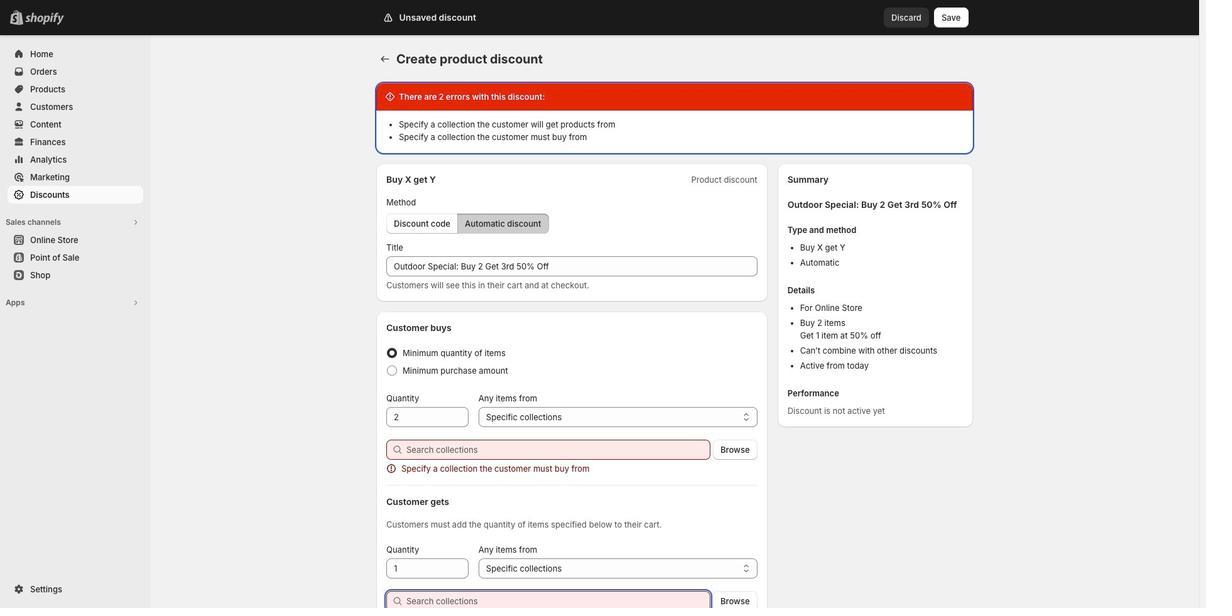 Task type: describe. For each thing, give the bounding box(es) containing it.
shopify image
[[25, 13, 64, 25]]



Task type: vqa. For each thing, say whether or not it's contained in the screenshot.
1 to the middle
no



Task type: locate. For each thing, give the bounding box(es) containing it.
1 vertical spatial search collections text field
[[407, 591, 711, 608]]

2 search collections text field from the top
[[407, 591, 711, 608]]

None text field
[[386, 407, 469, 427]]

0 vertical spatial search collections text field
[[407, 440, 711, 460]]

1 search collections text field from the top
[[407, 440, 711, 460]]

Search collections text field
[[407, 440, 711, 460], [407, 591, 711, 608]]

None text field
[[386, 256, 758, 277], [386, 559, 469, 579], [386, 256, 758, 277], [386, 559, 469, 579]]



